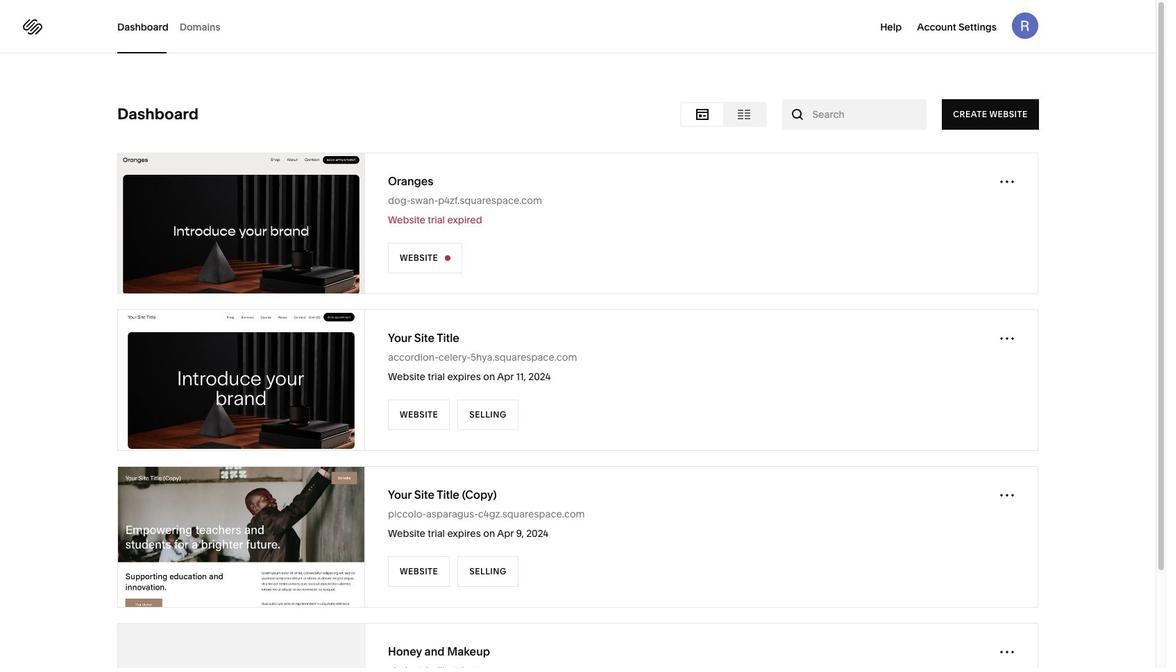 Task type: describe. For each thing, give the bounding box(es) containing it.
0 horizontal spatial tab list
[[117, 0, 232, 53]]

1 vertical spatial tab list
[[681, 103, 765, 126]]



Task type: vqa. For each thing, say whether or not it's contained in the screenshot.
Search field
yes



Task type: locate. For each thing, give the bounding box(es) containing it.
tab list
[[117, 0, 232, 53], [681, 103, 765, 126]]

1 horizontal spatial tab list
[[681, 103, 765, 126]]

Search field
[[813, 107, 896, 122]]

0 vertical spatial tab list
[[117, 0, 232, 53]]



